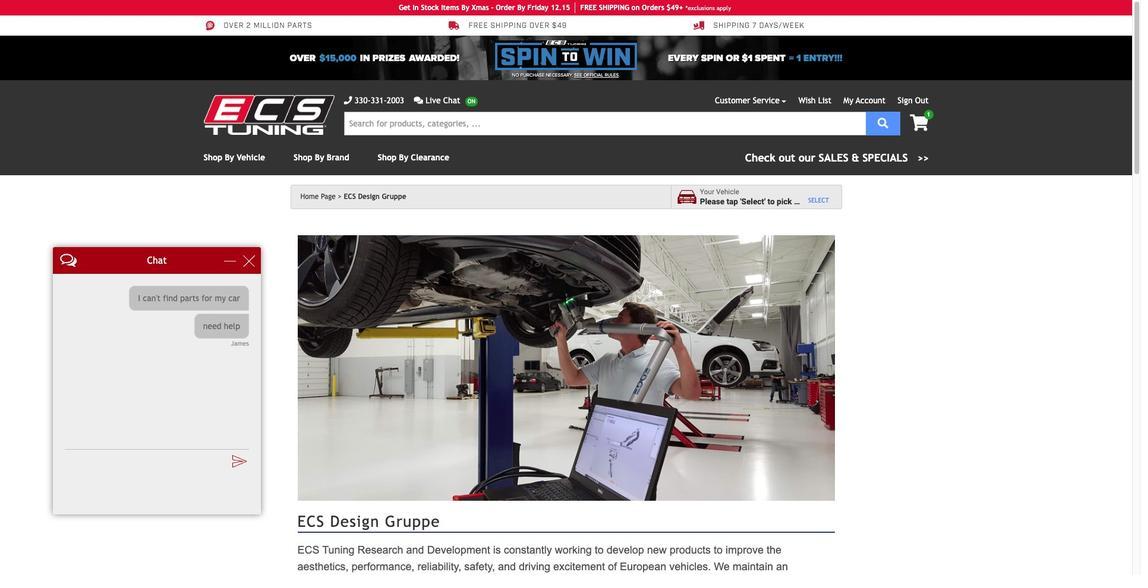Task type: vqa. For each thing, say whether or not it's contained in the screenshot.
'Replacement' related to $173.24
no



Task type: describe. For each thing, give the bounding box(es) containing it.
7
[[753, 22, 757, 30]]

over for over 2 million parts
[[224, 22, 244, 30]]

sign out link
[[898, 96, 929, 105]]

my account link
[[844, 96, 886, 105]]

brand
[[327, 153, 349, 162]]

2003
[[387, 96, 404, 105]]

specials
[[863, 152, 908, 164]]

maintain
[[733, 561, 773, 573]]

over 2 million parts link
[[204, 20, 312, 31]]

$49
[[552, 22, 567, 30]]

0 horizontal spatial to
[[595, 544, 604, 556]]

official
[[584, 73, 604, 78]]

prizes
[[373, 52, 406, 64]]

page
[[321, 193, 336, 201]]

1 vertical spatial ecs design gruppe
[[298, 513, 440, 531]]

home
[[301, 193, 319, 201]]

entry!!!
[[804, 52, 843, 64]]

xmas
[[472, 4, 489, 12]]

shipping 7 days/week link
[[694, 20, 805, 31]]

sales
[[819, 152, 849, 164]]

sign out
[[898, 96, 929, 105]]

wish
[[799, 96, 816, 105]]

shop by clearance
[[378, 153, 449, 162]]

tap
[[727, 197, 738, 206]]

get in stock items by xmas - order by friday 12.15
[[399, 4, 570, 12]]

wish list link
[[799, 96, 832, 105]]

sales & specials
[[819, 152, 908, 164]]

to inside your vehicle please tap 'select' to pick a vehicle
[[768, 197, 775, 206]]

excitement
[[554, 561, 605, 573]]

12.15
[[551, 4, 570, 12]]

purchase
[[521, 73, 545, 78]]

necessary.
[[546, 73, 573, 78]]

shop by vehicle
[[204, 153, 265, 162]]

the
[[767, 544, 782, 556]]

over 2 million parts
[[224, 22, 312, 30]]

by right order
[[517, 4, 526, 12]]

shop for shop by brand
[[294, 153, 312, 162]]

customer service button
[[715, 95, 787, 107]]

out
[[915, 96, 929, 105]]

development
[[427, 544, 490, 556]]

shipping
[[491, 22, 527, 30]]

see official rules link
[[574, 72, 619, 79]]

develop
[[607, 544, 644, 556]]

days/week
[[759, 22, 805, 30]]

.
[[619, 73, 620, 78]]

&
[[852, 152, 860, 164]]

ecs tuning research and development is constantly working to develop new products to improve the aesthetics, performance, reliability, safety, and driving excitement of european vehicles.  we maintain a
[[298, 544, 814, 576]]

vehicle inside your vehicle please tap 'select' to pick a vehicle
[[716, 188, 739, 196]]

1 vertical spatial and
[[498, 561, 516, 573]]

account
[[856, 96, 886, 105]]

by left xmas
[[462, 4, 470, 12]]

every spin or $1 spent = 1 entry!!!
[[668, 52, 843, 64]]

your
[[700, 188, 715, 196]]

see
[[574, 73, 583, 78]]

free ship ping on orders $49+ *exclusions apply
[[580, 4, 731, 12]]

shop for shop by clearance
[[378, 153, 397, 162]]

330-331-2003
[[355, 96, 404, 105]]

driving
[[519, 561, 551, 573]]

wish list
[[799, 96, 832, 105]]

of
[[608, 561, 617, 573]]

in
[[413, 4, 419, 12]]

'select'
[[740, 197, 766, 206]]

stock
[[421, 4, 439, 12]]

my account
[[844, 96, 886, 105]]

0 vertical spatial gruppe
[[382, 193, 406, 201]]

1 vertical spatial gruppe
[[385, 513, 440, 531]]

million
[[254, 22, 285, 30]]

home page link
[[301, 193, 342, 201]]

=
[[789, 52, 794, 64]]

1 link
[[901, 110, 934, 133]]

shop by vehicle link
[[204, 153, 265, 162]]

by for shop by clearance
[[399, 153, 409, 162]]

1 vertical spatial design
[[330, 513, 380, 531]]

a
[[794, 197, 799, 206]]

chat
[[443, 96, 461, 105]]

pick
[[777, 197, 792, 206]]

over for over $15,000 in prizes
[[290, 52, 316, 64]]

safety,
[[464, 561, 495, 573]]

apply
[[717, 4, 731, 11]]

ecs inside ecs tuning research and development is constantly working to develop new products to improve the aesthetics, performance, reliability, safety, and driving excitement of european vehicles.  we maintain a
[[298, 544, 320, 556]]

aesthetics,
[[298, 561, 349, 573]]

rules
[[605, 73, 619, 78]]

0 vertical spatial 1
[[797, 52, 801, 64]]

select link
[[809, 197, 829, 205]]

shop by clearance link
[[378, 153, 449, 162]]

over
[[530, 22, 550, 30]]

we
[[714, 561, 730, 573]]



Task type: locate. For each thing, give the bounding box(es) containing it.
ecs tuning image
[[204, 95, 334, 135]]

select
[[809, 197, 829, 204]]

ecs right page at the top of the page
[[344, 193, 356, 201]]

and up reliability,
[[406, 544, 424, 556]]

is
[[493, 544, 501, 556]]

0 vertical spatial and
[[406, 544, 424, 556]]

sign
[[898, 96, 913, 105]]

1 vertical spatial 1
[[927, 111, 931, 118]]

by down the ecs tuning image
[[225, 153, 234, 162]]

2 horizontal spatial shop
[[378, 153, 397, 162]]

please
[[700, 197, 725, 206]]

331-
[[371, 96, 387, 105]]

1 horizontal spatial shop
[[294, 153, 312, 162]]

1 vertical spatial vehicle
[[716, 188, 739, 196]]

spent
[[755, 52, 786, 64]]

improve
[[726, 544, 764, 556]]

1 vertical spatial ecs
[[298, 513, 325, 531]]

sales & specials link
[[745, 150, 929, 166]]

0 vertical spatial ecs
[[344, 193, 356, 201]]

free shipping over $49
[[469, 22, 567, 30]]

and down is
[[498, 561, 516, 573]]

to up "we"
[[714, 544, 723, 556]]

design right page at the top of the page
[[358, 193, 380, 201]]

ecs tuning 'spin to win' contest logo image
[[495, 40, 637, 70]]

0 vertical spatial design
[[358, 193, 380, 201]]

0 horizontal spatial shop
[[204, 153, 222, 162]]

2 horizontal spatial to
[[768, 197, 775, 206]]

2 shop from the left
[[294, 153, 312, 162]]

by for shop by brand
[[315, 153, 324, 162]]

0 horizontal spatial vehicle
[[237, 153, 265, 162]]

$15,000
[[319, 52, 357, 64]]

working
[[555, 544, 592, 556]]

design up tuning
[[330, 513, 380, 531]]

get
[[399, 4, 411, 12]]

ecs up aesthetics, at the bottom of page
[[298, 544, 320, 556]]

by left brand
[[315, 153, 324, 162]]

gruppe down shop by clearance link
[[382, 193, 406, 201]]

over $15,000 in prizes
[[290, 52, 406, 64]]

-
[[491, 4, 494, 12]]

1 vertical spatial over
[[290, 52, 316, 64]]

1 horizontal spatial 1
[[927, 111, 931, 118]]

friday
[[528, 4, 549, 12]]

or
[[726, 52, 740, 64]]

2 vertical spatial ecs
[[298, 544, 320, 556]]

design
[[358, 193, 380, 201], [330, 513, 380, 531]]

shopping cart image
[[910, 115, 929, 131]]

1 horizontal spatial and
[[498, 561, 516, 573]]

0 vertical spatial ecs design gruppe
[[344, 193, 406, 201]]

by for shop by vehicle
[[225, 153, 234, 162]]

shop
[[204, 153, 222, 162], [294, 153, 312, 162], [378, 153, 397, 162]]

free
[[469, 22, 488, 30]]

comments image
[[414, 96, 423, 105]]

vehicle down the ecs tuning image
[[237, 153, 265, 162]]

ecs up tuning
[[298, 513, 325, 531]]

1 down out
[[927, 111, 931, 118]]

order
[[496, 4, 515, 12]]

0 horizontal spatial 1
[[797, 52, 801, 64]]

shop for shop by vehicle
[[204, 153, 222, 162]]

*exclusions
[[686, 4, 715, 11]]

0 vertical spatial vehicle
[[237, 153, 265, 162]]

live
[[426, 96, 441, 105]]

to right working
[[595, 544, 604, 556]]

2
[[246, 22, 251, 30]]

by
[[462, 4, 470, 12], [517, 4, 526, 12], [225, 153, 234, 162], [315, 153, 324, 162], [399, 153, 409, 162]]

reliability,
[[418, 561, 462, 573]]

every
[[668, 52, 699, 64]]

clearance
[[411, 153, 449, 162]]

customer
[[715, 96, 751, 105]]

1 shop from the left
[[204, 153, 222, 162]]

by left clearance
[[399, 153, 409, 162]]

research
[[358, 544, 403, 556]]

search image
[[878, 117, 889, 128]]

vehicles.
[[670, 561, 711, 573]]

0 horizontal spatial over
[[224, 22, 244, 30]]

vehicle
[[237, 153, 265, 162], [716, 188, 739, 196]]

1 horizontal spatial to
[[714, 544, 723, 556]]

1 right =
[[797, 52, 801, 64]]

shipping
[[714, 22, 750, 30]]

vehicle
[[801, 197, 826, 206]]

items
[[441, 4, 459, 12]]

new
[[647, 544, 667, 556]]

customer service
[[715, 96, 780, 105]]

ecs design gruppe up research
[[298, 513, 440, 531]]

no purchase necessary. see official rules .
[[512, 73, 620, 78]]

$49+
[[667, 4, 683, 12]]

my
[[844, 96, 854, 105]]

$1
[[742, 52, 753, 64]]

3 shop from the left
[[378, 153, 397, 162]]

over
[[224, 22, 244, 30], [290, 52, 316, 64]]

0 horizontal spatial and
[[406, 544, 424, 556]]

vehicle up the 'tap' on the right top of the page
[[716, 188, 739, 196]]

performance,
[[352, 561, 415, 573]]

1 horizontal spatial over
[[290, 52, 316, 64]]

phone image
[[344, 96, 352, 105]]

shop by brand
[[294, 153, 349, 162]]

tuning
[[322, 544, 355, 556]]

over left "2"
[[224, 22, 244, 30]]

0 vertical spatial over
[[224, 22, 244, 30]]

your vehicle please tap 'select' to pick a vehicle
[[700, 188, 826, 206]]

orders
[[642, 4, 665, 12]]

over down parts on the top of the page
[[290, 52, 316, 64]]

parts
[[288, 22, 312, 30]]

to left pick
[[768, 197, 775, 206]]

shop by brand link
[[294, 153, 349, 162]]

Search text field
[[344, 112, 866, 136]]

gruppe up research
[[385, 513, 440, 531]]

free shipping over $49 link
[[449, 20, 567, 31]]

products
[[670, 544, 711, 556]]

1 horizontal spatial vehicle
[[716, 188, 739, 196]]

330-
[[355, 96, 371, 105]]

live chat link
[[414, 95, 478, 107]]

on
[[632, 4, 640, 12]]

list
[[818, 96, 832, 105]]

to
[[768, 197, 775, 206], [595, 544, 604, 556], [714, 544, 723, 556]]

spin
[[701, 52, 724, 64]]

european
[[620, 561, 667, 573]]

ecs design gruppe right page at the top of the page
[[344, 193, 406, 201]]

ecs
[[344, 193, 356, 201], [298, 513, 325, 531], [298, 544, 320, 556]]



